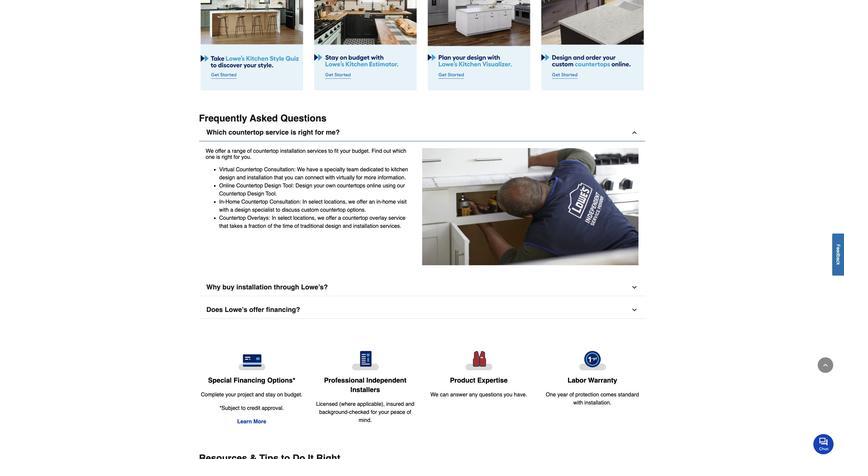 Task type: locate. For each thing, give the bounding box(es) containing it.
can
[[295, 175, 304, 181], [440, 393, 449, 399]]

1 horizontal spatial right
[[298, 129, 313, 136]]

that up tool:
[[274, 175, 283, 181]]

is down the "questions"
[[291, 129, 297, 136]]

for down team
[[356, 175, 363, 181]]

chevron down image
[[631, 285, 638, 291]]

traditional
[[301, 224, 324, 230]]

time
[[283, 224, 293, 230]]

virtual countertop consultation: we have a specialty team dedicated to kitchen design and installation that you can connect with virtually for more information. online countertop design tool: design your own countertops online using our countertop design tool. in-home countertop consultation: in select locations, we offer an in-home visit with a design specialist to discuss custom countertop options. countertop overlays: in select locations, we offer a countertop overlay service that takes a fraction of the time of traditional design and installation services.
[[219, 167, 408, 230]]

1 horizontal spatial we
[[349, 199, 356, 205]]

select
[[309, 199, 323, 205], [278, 216, 292, 222]]

in-
[[219, 199, 226, 205]]

1 horizontal spatial in
[[303, 199, 307, 205]]

chat invite button image
[[814, 435, 835, 455]]

countertop inside we offer a range of countertop installation services to fit your budget. find out which one is right for you.
[[253, 148, 279, 154]]

0 vertical spatial design
[[219, 175, 235, 181]]

1 horizontal spatial you
[[504, 393, 513, 399]]

tool:
[[283, 183, 294, 189]]

0 horizontal spatial budget.
[[285, 393, 303, 399]]

we offer a range of countertop installation services to fit your budget. find out which one is right for you.
[[206, 148, 407, 161]]

we for we offer a range of countertop installation services to fit your budget. find out which one is right for you.
[[206, 148, 214, 154]]

0 vertical spatial chevron up image
[[631, 129, 638, 136]]

select up custom
[[309, 199, 323, 205]]

1 vertical spatial we
[[318, 216, 325, 222]]

0 vertical spatial we
[[206, 148, 214, 154]]

an
[[369, 199, 375, 205]]

we inside we offer a range of countertop installation services to fit your budget. find out which one is right for you.
[[206, 148, 214, 154]]

countertop down which countertop service is right for me?
[[253, 148, 279, 154]]

why buy installation through lowe's? button
[[199, 280, 646, 297]]

2 e from the top
[[836, 250, 842, 253]]

0 horizontal spatial select
[[278, 216, 292, 222]]

with
[[326, 175, 335, 181], [219, 208, 229, 214], [574, 401, 583, 407]]

countertop up range
[[229, 129, 264, 136]]

0 vertical spatial can
[[295, 175, 304, 181]]

special financing options*
[[208, 377, 296, 385]]

visit
[[398, 199, 407, 205]]

countertop right custom
[[320, 208, 346, 214]]

which countertop service is right for me? button
[[199, 124, 646, 141]]

comes
[[601, 393, 617, 399]]

1 vertical spatial locations,
[[293, 216, 316, 222]]

stay
[[266, 393, 276, 399]]

0 horizontal spatial you
[[285, 175, 293, 181]]

in up the
[[272, 216, 276, 222]]

stay on budget with lowe's kitchen estimator. get started. image
[[314, 0, 417, 91]]

your right fit on the left top of page
[[340, 148, 351, 154]]

offer left range
[[215, 148, 226, 154]]

to left credit
[[241, 406, 246, 412]]

is inside button
[[291, 129, 297, 136]]

2 horizontal spatial we
[[431, 393, 439, 399]]

a professional independent installer in a blue vest attaching a white countertop to base cabinets. image
[[422, 148, 639, 266]]

1 vertical spatial design
[[235, 208, 251, 214]]

service inside virtual countertop consultation: we have a specialty team dedicated to kitchen design and installation that you can connect with virtually for more information. online countertop design tool: design your own countertops online using our countertop design tool. in-home countertop consultation: in select locations, we offer an in-home visit with a design specialist to discuss custom countertop options. countertop overlays: in select locations, we offer a countertop overlay service that takes a fraction of the time of traditional design and installation services.
[[389, 216, 406, 222]]

we up traditional
[[318, 216, 325, 222]]

budget.
[[352, 148, 370, 154], [285, 393, 303, 399]]

you
[[285, 175, 293, 181], [504, 393, 513, 399]]

that
[[274, 175, 283, 181], [219, 224, 228, 230]]

to left discuss
[[276, 208, 281, 214]]

checked
[[350, 410, 370, 416]]

installation.
[[585, 401, 612, 407]]

on
[[277, 393, 283, 399]]

1 horizontal spatial is
[[291, 129, 297, 136]]

countertop inside button
[[229, 129, 264, 136]]

approval.
[[262, 406, 284, 412]]

overlays:
[[248, 216, 270, 222]]

budget. right on
[[285, 393, 303, 399]]

e up b
[[836, 250, 842, 253]]

more
[[364, 175, 377, 181]]

we can answer any questions you have.
[[431, 393, 528, 399]]

chevron up image inside scroll to top element
[[823, 363, 830, 369]]

0 horizontal spatial service
[[266, 129, 289, 136]]

a dark blue credit card icon. image
[[200, 352, 303, 371]]

information.
[[378, 175, 406, 181]]

installation
[[280, 148, 306, 154], [247, 175, 273, 181], [353, 224, 379, 230], [237, 284, 272, 292]]

learn more link
[[237, 420, 266, 426]]

0 vertical spatial you
[[285, 175, 293, 181]]

expertise
[[478, 377, 508, 385]]

with down in-
[[219, 208, 229, 214]]

1 vertical spatial service
[[389, 216, 406, 222]]

of right year
[[570, 393, 574, 399]]

of inside one year of protection comes standard with installation.
[[570, 393, 574, 399]]

locations,
[[324, 199, 347, 205], [293, 216, 316, 222]]

1 horizontal spatial chevron up image
[[823, 363, 830, 369]]

a inside we offer a range of countertop installation services to fit your budget. find out which one is right for you.
[[228, 148, 231, 154]]

locations, down custom
[[293, 216, 316, 222]]

1 vertical spatial right
[[222, 154, 232, 161]]

installation up does lowe's offer financing?
[[237, 284, 272, 292]]

0 vertical spatial with
[[326, 175, 335, 181]]

to left fit on the left top of page
[[329, 148, 333, 154]]

questions
[[480, 393, 503, 399]]

f e e d b a c k
[[836, 245, 842, 265]]

e
[[836, 248, 842, 250], [836, 250, 842, 253]]

in
[[303, 199, 307, 205], [272, 216, 276, 222]]

specialist
[[252, 208, 275, 214]]

fit
[[335, 148, 339, 154]]

service up services.
[[389, 216, 406, 222]]

we left have
[[297, 167, 305, 173]]

0 vertical spatial budget.
[[352, 148, 370, 154]]

design
[[219, 175, 235, 181], [235, 208, 251, 214], [326, 224, 341, 230]]

2 vertical spatial with
[[574, 401, 583, 407]]

we up one
[[206, 148, 214, 154]]

1 vertical spatial is
[[216, 154, 220, 161]]

plan your design with lowe's kitchen visualizer. get started. image
[[428, 0, 531, 91]]

*subject
[[220, 406, 240, 412]]

does
[[207, 307, 223, 314]]

(where
[[339, 402, 356, 408]]

take lowe's kitchen style quiz to discover your style. get started. image
[[200, 0, 303, 91]]

countertop up home
[[219, 191, 246, 197]]

2 horizontal spatial with
[[574, 401, 583, 407]]

your
[[340, 148, 351, 154], [314, 183, 325, 189], [226, 393, 236, 399], [379, 410, 389, 416]]

is right one
[[216, 154, 220, 161]]

connect
[[305, 175, 324, 181]]

countertop down options.
[[343, 216, 368, 222]]

and right insured
[[406, 402, 415, 408]]

1 e from the top
[[836, 248, 842, 250]]

lowe's
[[225, 307, 248, 314]]

offer inside button
[[249, 307, 264, 314]]

can left answer
[[440, 393, 449, 399]]

budget. left find
[[352, 148, 370, 154]]

scroll to top element
[[818, 358, 834, 374]]

design down connect
[[296, 183, 313, 189]]

team
[[347, 167, 359, 173]]

frequently asked questions
[[199, 113, 327, 124]]

for inside virtual countertop consultation: we have a specialty team dedicated to kitchen design and installation that you can connect with virtually for more information. online countertop design tool: design your own countertops online using our countertop design tool. in-home countertop consultation: in select locations, we offer an in-home visit with a design specialist to discuss custom countertop options. countertop overlays: in select locations, we offer a countertop overlay service that takes a fraction of the time of traditional design and installation services.
[[356, 175, 363, 181]]

service down asked
[[266, 129, 289, 136]]

through
[[274, 284, 299, 292]]

of right peace
[[407, 410, 412, 416]]

we up options.
[[349, 199, 356, 205]]

offer right "lowe's"
[[249, 307, 264, 314]]

of up you.
[[247, 148, 252, 154]]

one
[[206, 154, 215, 161]]

0 vertical spatial we
[[349, 199, 356, 205]]

1 vertical spatial that
[[219, 224, 228, 230]]

for inside the "licensed (where applicable), insured and background-checked for your peace of mind."
[[371, 410, 377, 416]]

1 horizontal spatial we
[[297, 167, 305, 173]]

0 horizontal spatial we
[[206, 148, 214, 154]]

in up custom
[[303, 199, 307, 205]]

credit
[[247, 406, 260, 412]]

your inside we offer a range of countertop installation services to fit your budget. find out which one is right for you.
[[340, 148, 351, 154]]

mind.
[[359, 418, 372, 424]]

your down connect
[[314, 183, 325, 189]]

right down the "questions"
[[298, 129, 313, 136]]

dedicated
[[360, 167, 384, 173]]

special
[[208, 377, 232, 385]]

countertop
[[229, 129, 264, 136], [253, 148, 279, 154], [320, 208, 346, 214], [343, 216, 368, 222]]

can left connect
[[295, 175, 304, 181]]

f
[[836, 245, 842, 248]]

you left have.
[[504, 393, 513, 399]]

and left stay
[[255, 393, 264, 399]]

consultation:
[[264, 167, 296, 173], [270, 199, 301, 205]]

design down home
[[235, 208, 251, 214]]

select up time
[[278, 216, 292, 222]]

2 vertical spatial we
[[431, 393, 439, 399]]

chevron up image inside which countertop service is right for me? button
[[631, 129, 638, 136]]

1 horizontal spatial service
[[389, 216, 406, 222]]

countertop up specialist
[[242, 199, 268, 205]]

a lowe's red vest icon. image
[[428, 352, 531, 371]]

installation down overlay
[[353, 224, 379, 230]]

financing
[[234, 377, 266, 385]]

budget. inside we offer a range of countertop installation services to fit your budget. find out which one is right for you.
[[352, 148, 370, 154]]

we
[[206, 148, 214, 154], [297, 167, 305, 173], [431, 393, 439, 399]]

right
[[298, 129, 313, 136], [222, 154, 232, 161]]

0 horizontal spatial chevron up image
[[631, 129, 638, 136]]

design up online
[[219, 175, 235, 181]]

with up own
[[326, 175, 335, 181]]

design up tool.
[[265, 183, 281, 189]]

0 horizontal spatial is
[[216, 154, 220, 161]]

labor
[[568, 377, 587, 385]]

for inside button
[[315, 129, 324, 136]]

e up d
[[836, 248, 842, 250]]

locations, down own
[[324, 199, 347, 205]]

service inside button
[[266, 129, 289, 136]]

you up tool:
[[285, 175, 293, 181]]

countertop right online
[[236, 183, 263, 189]]

design and order your custom countertops online. get started. image
[[541, 0, 644, 91]]

options*
[[267, 377, 296, 385]]

1 vertical spatial you
[[504, 393, 513, 399]]

countertop
[[236, 167, 263, 173], [236, 183, 263, 189], [219, 191, 246, 197], [242, 199, 268, 205], [219, 216, 246, 222]]

0 vertical spatial right
[[298, 129, 313, 136]]

offer
[[215, 148, 226, 154], [357, 199, 368, 205], [326, 216, 337, 222], [249, 307, 264, 314]]

c
[[836, 261, 842, 263]]

0 horizontal spatial can
[[295, 175, 304, 181]]

installation left the services
[[280, 148, 306, 154]]

and
[[237, 175, 246, 181], [343, 224, 352, 230], [255, 393, 264, 399], [406, 402, 415, 408]]

0 horizontal spatial locations,
[[293, 216, 316, 222]]

1 vertical spatial we
[[297, 167, 305, 173]]

1 horizontal spatial design
[[265, 183, 281, 189]]

kitchen
[[391, 167, 408, 173]]

online
[[219, 183, 235, 189]]

right up virtual
[[222, 154, 232, 161]]

1 vertical spatial chevron up image
[[823, 363, 830, 369]]

with inside one year of protection comes standard with installation.
[[574, 401, 583, 407]]

installation inside 'button'
[[237, 284, 272, 292]]

your up *subject
[[226, 393, 236, 399]]

design right traditional
[[326, 224, 341, 230]]

1 vertical spatial in
[[272, 216, 276, 222]]

home
[[383, 199, 396, 205]]

consultation: up discuss
[[270, 199, 301, 205]]

0 vertical spatial select
[[309, 199, 323, 205]]

1 horizontal spatial locations,
[[324, 199, 347, 205]]

0 vertical spatial is
[[291, 129, 297, 136]]

2 horizontal spatial design
[[296, 183, 313, 189]]

0 horizontal spatial with
[[219, 208, 229, 214]]

can inside virtual countertop consultation: we have a specialty team dedicated to kitchen design and installation that you can connect with virtually for more information. online countertop design tool: design your own countertops online using our countertop design tool. in-home countertop consultation: in select locations, we offer an in-home visit with a design specialist to discuss custom countertop options. countertop overlays: in select locations, we offer a countertop overlay service that takes a fraction of the time of traditional design and installation services.
[[295, 175, 304, 181]]

for down applicable),
[[371, 410, 377, 416]]

chevron up image
[[631, 129, 638, 136], [823, 363, 830, 369]]

does lowe's offer financing?
[[207, 307, 300, 314]]

year
[[558, 393, 568, 399]]

1 vertical spatial can
[[440, 393, 449, 399]]

tool.
[[266, 191, 277, 197]]

design left tool.
[[248, 191, 264, 197]]

1 horizontal spatial budget.
[[352, 148, 370, 154]]

a inside button
[[836, 258, 842, 261]]

professional independent installers
[[324, 377, 407, 395]]

that left takes at the left of page
[[219, 224, 228, 230]]

your down insured
[[379, 410, 389, 416]]

0 vertical spatial locations,
[[324, 199, 347, 205]]

we left answer
[[431, 393, 439, 399]]

0 vertical spatial that
[[274, 175, 283, 181]]

consultation: up tool:
[[264, 167, 296, 173]]

0 horizontal spatial right
[[222, 154, 232, 161]]

with down protection
[[574, 401, 583, 407]]

1 vertical spatial budget.
[[285, 393, 303, 399]]

0 vertical spatial service
[[266, 129, 289, 136]]

for left me? at the left of the page
[[315, 129, 324, 136]]

for down range
[[234, 154, 240, 161]]

b
[[836, 255, 842, 258]]



Task type: vqa. For each thing, say whether or not it's contained in the screenshot.
A dark blue background check icon. at the bottom
yes



Task type: describe. For each thing, give the bounding box(es) containing it.
me?
[[326, 129, 340, 136]]

1 horizontal spatial can
[[440, 393, 449, 399]]

in-
[[377, 199, 383, 205]]

and down options.
[[343, 224, 352, 230]]

0 vertical spatial in
[[303, 199, 307, 205]]

offer inside we offer a range of countertop installation services to fit your budget. find out which one is right for you.
[[215, 148, 226, 154]]

more
[[254, 420, 266, 426]]

own
[[326, 183, 336, 189]]

we for we can answer any questions you have.
[[431, 393, 439, 399]]

right inside which countertop service is right for me? button
[[298, 129, 313, 136]]

asked
[[250, 113, 278, 124]]

services.
[[380, 224, 402, 230]]

2 vertical spatial design
[[326, 224, 341, 230]]

warranty
[[589, 377, 618, 385]]

applicable),
[[357, 402, 385, 408]]

which countertop service is right for me?
[[207, 129, 340, 136]]

your inside the "licensed (where applicable), insured and background-checked for your peace of mind."
[[379, 410, 389, 416]]

a dark blue background check icon. image
[[314, 352, 417, 371]]

1 vertical spatial select
[[278, 216, 292, 222]]

0 horizontal spatial that
[[219, 224, 228, 230]]

installation inside we offer a range of countertop installation services to fit your budget. find out which one is right for you.
[[280, 148, 306, 154]]

installation up tool.
[[247, 175, 273, 181]]

1 vertical spatial consultation:
[[270, 199, 301, 205]]

right inside we offer a range of countertop installation services to fit your budget. find out which one is right for you.
[[222, 154, 232, 161]]

0 horizontal spatial we
[[318, 216, 325, 222]]

buy
[[223, 284, 235, 292]]

standard
[[618, 393, 639, 399]]

of right time
[[295, 224, 299, 230]]

options.
[[347, 208, 366, 214]]

is inside we offer a range of countertop installation services to fit your budget. find out which one is right for you.
[[216, 154, 220, 161]]

for inside we offer a range of countertop installation services to fit your budget. find out which one is right for you.
[[234, 154, 240, 161]]

background-
[[320, 410, 350, 416]]

answer
[[451, 393, 468, 399]]

0 horizontal spatial design
[[248, 191, 264, 197]]

questions
[[281, 113, 327, 124]]

one year of protection comes standard with installation.
[[546, 393, 639, 407]]

1 horizontal spatial select
[[309, 199, 323, 205]]

1 horizontal spatial with
[[326, 175, 335, 181]]

of inside the "licensed (where applicable), insured and background-checked for your peace of mind."
[[407, 410, 412, 416]]

we inside virtual countertop consultation: we have a specialty team dedicated to kitchen design and installation that you can connect with virtually for more information. online countertop design tool: design your own countertops online using our countertop design tool. in-home countertop consultation: in select locations, we offer an in-home visit with a design specialist to discuss custom countertop options. countertop overlays: in select locations, we offer a countertop overlay service that takes a fraction of the time of traditional design and installation services.
[[297, 167, 305, 173]]

you inside virtual countertop consultation: we have a specialty team dedicated to kitchen design and installation that you can connect with virtually for more information. online countertop design tool: design your own countertops online using our countertop design tool. in-home countertop consultation: in select locations, we offer an in-home visit with a design specialist to discuss custom countertop options. countertop overlays: in select locations, we offer a countertop overlay service that takes a fraction of the time of traditional design and installation services.
[[285, 175, 293, 181]]

1 vertical spatial with
[[219, 208, 229, 214]]

of inside we offer a range of countertop installation services to fit your budget. find out which one is right for you.
[[247, 148, 252, 154]]

countertop up takes at the left of page
[[219, 216, 246, 222]]

professional
[[324, 377, 365, 385]]

installers
[[351, 387, 380, 395]]

chevron down image
[[631, 307, 638, 314]]

why
[[207, 284, 221, 292]]

countertops
[[337, 183, 366, 189]]

your inside virtual countertop consultation: we have a specialty team dedicated to kitchen design and installation that you can connect with virtually for more information. online countertop design tool: design your own countertops online using our countertop design tool. in-home countertop consultation: in select locations, we offer an in-home visit with a design specialist to discuss custom countertop options. countertop overlays: in select locations, we offer a countertop overlay service that takes a fraction of the time of traditional design and installation services.
[[314, 183, 325, 189]]

frequently
[[199, 113, 247, 124]]

d
[[836, 253, 842, 255]]

licensed (where applicable), insured and background-checked for your peace of mind.
[[316, 402, 415, 424]]

why buy installation through lowe's?
[[207, 284, 328, 292]]

learn more
[[237, 420, 266, 426]]

you.
[[242, 154, 252, 161]]

countertop down you.
[[236, 167, 263, 173]]

a blue 1-year labor warranty icon. image
[[541, 352, 644, 371]]

home
[[226, 199, 240, 205]]

labor warranty
[[568, 377, 618, 385]]

1 horizontal spatial that
[[274, 175, 283, 181]]

any
[[469, 393, 478, 399]]

*subject to credit approval.
[[220, 406, 284, 412]]

and down you.
[[237, 175, 246, 181]]

out
[[384, 148, 391, 154]]

insured
[[387, 402, 404, 408]]

discuss
[[282, 208, 300, 214]]

of left the
[[268, 224, 272, 230]]

k
[[836, 263, 842, 265]]

have
[[307, 167, 318, 173]]

the
[[274, 224, 281, 230]]

custom
[[302, 208, 319, 214]]

lowe's?
[[301, 284, 328, 292]]

0 horizontal spatial in
[[272, 216, 276, 222]]

which
[[393, 148, 407, 154]]

virtual
[[219, 167, 235, 173]]

our
[[397, 183, 405, 189]]

complete
[[201, 393, 224, 399]]

have.
[[514, 393, 528, 399]]

fraction
[[249, 224, 266, 230]]

services
[[307, 148, 327, 154]]

independent
[[367, 377, 407, 385]]

to up information. at the left of page
[[385, 167, 390, 173]]

f e e d b a c k button
[[833, 234, 845, 276]]

complete your project and stay on budget.
[[201, 393, 303, 399]]

to inside we offer a range of countertop installation services to fit your budget. find out which one is right for you.
[[329, 148, 333, 154]]

offer down own
[[326, 216, 337, 222]]

overlay
[[370, 216, 387, 222]]

protection
[[576, 393, 600, 399]]

takes
[[230, 224, 243, 230]]

using
[[383, 183, 396, 189]]

specialty
[[324, 167, 345, 173]]

virtually
[[337, 175, 355, 181]]

0 vertical spatial consultation:
[[264, 167, 296, 173]]

range
[[232, 148, 246, 154]]

find
[[372, 148, 382, 154]]

peace
[[391, 410, 406, 416]]

learn
[[237, 420, 252, 426]]

product
[[450, 377, 476, 385]]

one
[[546, 393, 556, 399]]

offer up options.
[[357, 199, 368, 205]]

and inside the "licensed (where applicable), insured and background-checked for your peace of mind."
[[406, 402, 415, 408]]

does lowe's offer financing? button
[[199, 302, 646, 319]]



